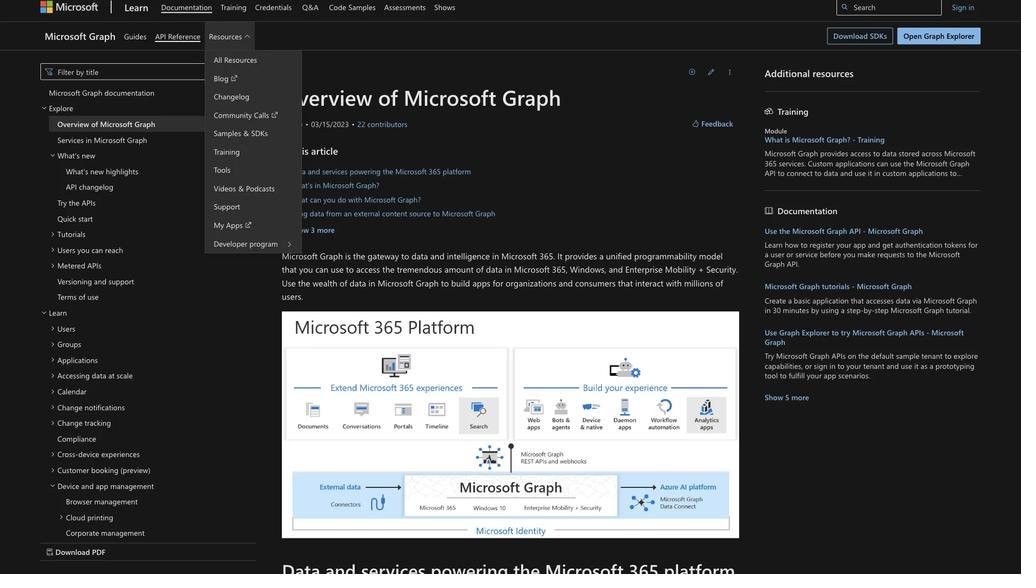 Task type: vqa. For each thing, say whether or not it's contained in the screenshot.
the examples for Azure Machine Learning SDK (v2) examples
no



Task type: describe. For each thing, give the bounding box(es) containing it.
source
[[410, 208, 431, 218]]

documentation link
[[157, 0, 217, 21]]

new for what's new highlights
[[90, 166, 104, 176]]

03/15/2023
[[311, 119, 349, 129]]

versioning and support link
[[49, 273, 257, 289]]

shows
[[435, 2, 456, 12]]

0 vertical spatial management
[[110, 481, 154, 491]]

provides inside the module what is microsoft graph? - training microsoft graph provides access to data stored across microsoft 365 services. custom applications can use the microsoft graph api to connect to data and use it in custom applications to enhance organizational productivity.
[[821, 149, 849, 158]]

microsoft graph link
[[40, 22, 120, 50]]

use inside the microsoft graph is the gateway to data and intelligence in microsoft 365. it provides a unified programmability model that you can use to access the tremendous amount of data in microsoft 365, windows, and enterprise mobility + security. use the wealth of data in microsoft graph to build apps for organizations and consumers that interact with millions of users.
[[331, 264, 344, 275]]

and down unified
[[609, 264, 623, 275]]

by-
[[864, 305, 875, 315]]

a left step-
[[842, 305, 845, 315]]

show for show 3 more
[[291, 225, 309, 235]]

build
[[452, 277, 471, 289]]

more for show 3 more
[[317, 225, 335, 235]]

device and app management
[[57, 481, 154, 491]]

and up browser
[[81, 481, 94, 491]]

open graph explorer
[[904, 31, 975, 41]]

2 vertical spatial graph?
[[398, 194, 421, 204]]

scale
[[117, 371, 133, 381]]

table of contents tree
[[40, 84, 257, 575]]

- inside "microsoft graph tutorials - microsoft graph create a basic application that accesses data via microsoft graph in 30 minutes by using a step-by-step microsoft graph tutorial."
[[853, 282, 856, 291]]

provides inside the microsoft graph is the gateway to data and intelligence in microsoft 365. it provides a unified programmability model that you can use to access the tremendous amount of data in microsoft 365, windows, and enterprise mobility + security. use the wealth of data in microsoft graph to build apps for organizations and consumers that interact with millions of users.
[[565, 250, 598, 261]]

22 contributors button
[[358, 119, 408, 129]]

data right wealth
[[350, 277, 366, 289]]

device
[[57, 481, 79, 491]]

app inside use the microsoft graph api - microsoft graph learn how to register your app and get authentication tokens for a user or service before you make requests to the microsoft graph api.
[[854, 240, 867, 250]]

explorer for use graph explorer to try microsoft graph apis - microsoft graph try microsoft graph apis on the default sample tenant to explore capabilities, or sign in to your tenant and use it as a prototyping tool to fulfill your app scenarios.
[[803, 328, 830, 338]]

and left support
[[94, 276, 107, 286]]

primary navigation
[[40, 63, 257, 575]]

graph? inside the module what is microsoft graph? - training microsoft graph provides access to data stored across microsoft 365 services. custom applications can use the microsoft graph api to connect to data and use it in custom applications to enhance organizational productivity.
[[827, 135, 851, 144]]

platform
[[443, 167, 471, 176]]

you inside use the microsoft graph api - microsoft graph learn how to register your app and get authentication tokens for a user or service before you make requests to the microsoft graph api.
[[844, 249, 856, 259]]

tree item containing what's new
[[49, 147, 257, 195]]

- inside the module what is microsoft graph? - training microsoft graph provides access to data stored across microsoft 365 services. custom applications can use the microsoft graph api to connect to data and use it in custom applications to enhance organizational productivity.
[[853, 135, 856, 144]]

article review date element
[[311, 117, 349, 131]]

training inside resources 'element'
[[214, 147, 240, 156]]

interact
[[636, 277, 664, 289]]

videos & podcasts
[[214, 183, 275, 193]]

in inside "microsoft graph tutorials - microsoft graph create a basic application that accesses data via microsoft graph in 30 minutes by using a step-by-step microsoft graph tutorial."
[[765, 305, 771, 315]]

compliance
[[57, 434, 96, 444]]

a left the basic
[[789, 296, 793, 305]]

reach
[[105, 245, 123, 255]]

contributors
[[368, 119, 408, 129]]

can inside data and services powering the microsoft 365 platform what's in microsoft graph? what can you do with microsoft graph? bring data from an external content source to microsoft graph
[[310, 194, 322, 204]]

what's new
[[57, 150, 95, 160]]

my apps
[[214, 220, 243, 230]]

code
[[329, 2, 347, 12]]

new for what's new
[[82, 150, 95, 160]]

enterprise
[[626, 264, 663, 275]]

sign
[[953, 2, 967, 12]]

banner containing learn
[[0, 0, 1022, 254]]

app inside tree item
[[96, 481, 108, 491]]

it inside use graph explorer to try microsoft graph apis - microsoft graph try microsoft graph apis on the default sample tenant to explore capabilities, or sign in to your tenant and use it as a prototyping tool to fulfill your app scenarios.
[[915, 361, 919, 371]]

use for use the microsoft graph api - microsoft graph
[[765, 226, 778, 236]]

the right requests
[[917, 249, 928, 259]]

of up apps
[[476, 264, 484, 275]]

0 horizontal spatial graph?
[[356, 180, 380, 190]]

use inside the microsoft graph is the gateway to data and intelligence in microsoft 365. it provides a unified programmability model that you can use to access the tremendous amount of data in microsoft 365, windows, and enterprise mobility + security. use the wealth of data in microsoft graph to build apps for organizations and consumers that interact with millions of users.
[[282, 277, 296, 289]]

is for microsoft
[[786, 135, 791, 144]]

your right fulfill
[[808, 371, 822, 381]]

data left stored
[[883, 149, 897, 158]]

quick start
[[57, 213, 93, 223]]

in inside banner
[[969, 2, 975, 12]]

millions
[[685, 277, 714, 289]]

overview of microsoft graph inside table of contents tree
[[57, 119, 155, 129]]

use down what is microsoft graph? - training link
[[891, 158, 902, 168]]

try inside use graph explorer to try microsoft graph apis - microsoft graph try microsoft graph apis on the default sample tenant to explore capabilities, or sign in to your tenant and use it as a prototyping tool to fulfill your app scenarios.
[[765, 351, 775, 361]]

app inside use graph explorer to try microsoft graph apis - microsoft graph try microsoft graph apis on the default sample tenant to explore capabilities, or sign in to your tenant and use it as a prototyping tool to fulfill your app scenarios.
[[824, 371, 837, 381]]

resources button
[[205, 22, 255, 50]]

learn inside use the microsoft graph api - microsoft graph learn how to register your app and get authentication tokens for a user or service before you make requests to the microsoft graph api.
[[765, 240, 783, 250]]

training inside the module what is microsoft graph? - training microsoft graph provides access to data stored across microsoft 365 services. custom applications can use the microsoft graph api to connect to data and use it in custom applications to enhance organizational productivity.
[[858, 135, 886, 144]]

what is microsoft graph? - training link
[[765, 135, 982, 145]]

show 5 more
[[765, 393, 810, 402]]

community calls link
[[205, 106, 287, 124]]

overview inside group
[[57, 119, 89, 129]]

use inside table of contents tree
[[88, 292, 99, 302]]

your left default on the right of the page
[[847, 361, 862, 371]]

shows link
[[430, 0, 460, 21]]

scenarios.
[[839, 371, 871, 381]]

- inside use graph explorer to try microsoft graph apis - microsoft graph try microsoft graph apis on the default sample tenant to explore capabilities, or sign in to your tenant and use it as a prototyping tool to fulfill your app scenarios.
[[927, 328, 930, 338]]

try the apis
[[57, 198, 96, 207]]

sign in
[[953, 2, 975, 12]]

resources element
[[205, 50, 302, 254]]

community calls
[[214, 110, 269, 120]]

show 5 more button
[[765, 393, 810, 402]]

cloud for cloud printing
[[66, 513, 85, 522]]

show for show 5 more
[[765, 393, 784, 402]]

the inside table of contents tree
[[69, 198, 80, 207]]

in inside data and services powering the microsoft 365 platform what's in microsoft graph? what can you do with microsoft graph? bring data from an external content source to microsoft graph
[[315, 180, 321, 190]]

tools link
[[205, 161, 239, 179]]

in this article navigation
[[282, 145, 740, 236]]

management for corporate management
[[101, 528, 145, 538]]

use left custom
[[855, 168, 867, 178]]

of up services in microsoft graph
[[91, 119, 98, 129]]

my
[[214, 220, 224, 230]]

do
[[338, 194, 347, 204]]

edit image
[[708, 67, 715, 76]]

metered apis
[[57, 261, 102, 270]]

accessing data at scale
[[57, 371, 133, 381]]

microsoft graph tutorials - microsoft graph create a basic application that accesses data via microsoft graph in 30 minutes by using a step-by-step microsoft graph tutorial.
[[765, 282, 978, 315]]

accesses
[[867, 296, 895, 305]]

22
[[358, 119, 366, 129]]

apis up sample
[[910, 328, 925, 338]]

videos & podcasts link
[[205, 179, 283, 197]]

amount
[[445, 264, 474, 275]]

additional resources
[[765, 67, 855, 79]]

tracking
[[85, 418, 111, 428]]

users you can reach
[[57, 245, 123, 255]]

group for learn
[[49, 321, 257, 575]]

a inside use graph explorer to try microsoft graph apis - microsoft graph try microsoft graph apis on the default sample tenant to explore capabilities, or sign in to your tenant and use it as a prototyping tool to fulfill your app scenarios.
[[930, 361, 934, 371]]

& for samples
[[243, 128, 249, 138]]

365 inside data and services powering the microsoft 365 platform what's in microsoft graph? what can you do with microsoft graph? bring data from an external content source to microsoft graph
[[429, 167, 441, 176]]

external
[[354, 208, 380, 218]]

data and services powering the microsoft 365 platform what's in microsoft graph? what can you do with microsoft graph? bring data from an external content source to microsoft graph
[[291, 167, 496, 218]]

365 inside the module what is microsoft graph? - training microsoft graph provides access to data stored across microsoft 365 services. custom applications can use the microsoft graph api to connect to data and use it in custom applications to enhance organizational productivity.
[[765, 158, 777, 168]]

corporate management link
[[57, 525, 257, 541]]

start
[[78, 213, 93, 223]]

services in microsoft graph link
[[49, 132, 257, 147]]

you inside data and services powering the microsoft 365 platform what's in microsoft graph? what can you do with microsoft graph? bring data from an external content source to microsoft graph
[[324, 194, 336, 204]]

what's new highlights link
[[57, 163, 257, 179]]

or inside use graph explorer to try microsoft graph apis - microsoft graph try microsoft graph apis on the default sample tenant to explore capabilities, or sign in to your tenant and use it as a prototyping tool to fulfill your app scenarios.
[[806, 361, 813, 371]]

how
[[785, 240, 799, 250]]

what's for what's new
[[57, 150, 80, 160]]

a inside the microsoft graph is the gateway to data and intelligence in microsoft 365. it provides a unified programmability model that you can use to access the tremendous amount of data in microsoft 365, windows, and enterprise mobility + security. use the wealth of data in microsoft graph to build apps for organizations and consumers that interact with millions of users.
[[600, 250, 604, 261]]

accessing
[[57, 371, 90, 381]]

apis left on
[[832, 351, 847, 361]]

overview of microsoft graph inside main content
[[282, 83, 562, 111]]

of down security.
[[716, 277, 724, 289]]

productivity.
[[844, 178, 885, 187]]

- inside use the microsoft graph api - microsoft graph learn how to register your app and get authentication tokens for a user or service before you make requests to the microsoft graph api.
[[864, 226, 867, 236]]

group for device and app management
[[57, 494, 257, 575]]

versioning and support
[[57, 276, 134, 286]]

open
[[904, 31, 923, 41]]

can inside the module what is microsoft graph? - training microsoft graph provides access to data stored across microsoft 365 services. custom applications can use the microsoft graph api to connect to data and use it in custom applications to enhance organizational productivity.
[[878, 158, 889, 168]]

highlights
[[106, 166, 138, 176]]

1 vertical spatial that
[[619, 277, 634, 289]]

tree item containing explore
[[40, 100, 257, 305]]

what's for what's new highlights
[[66, 166, 88, 176]]

Search search field
[[40, 63, 257, 80]]

data
[[291, 167, 306, 176]]

cloud for cloud pc (preview)
[[66, 544, 85, 554]]

changelog
[[214, 92, 250, 101]]

3
[[311, 225, 315, 235]]

data right "connect"
[[824, 168, 839, 178]]

of right the terms
[[79, 292, 85, 302]]

customer
[[57, 465, 89, 475]]

is for the
[[345, 250, 351, 261]]

0 vertical spatial that
[[282, 264, 297, 275]]

developer program
[[214, 239, 278, 249]]

and inside data and services powering the microsoft 365 platform what's in microsoft graph? what can you do with microsoft graph? bring data from an external content source to microsoft graph
[[308, 167, 320, 176]]

of right wealth
[[340, 277, 348, 289]]

0 horizontal spatial applications
[[836, 158, 876, 168]]

(preview) for cloud pc (preview)
[[98, 544, 128, 554]]

your inside use the microsoft graph api - microsoft graph learn how to register your app and get authentication tokens for a user or service before you make requests to the microsoft graph api.
[[837, 240, 852, 250]]

apis down api changelog
[[82, 198, 96, 207]]

and up tremendous
[[431, 250, 445, 261]]

of up contributors
[[379, 83, 398, 111]]

overview inside main content
[[282, 83, 373, 111]]

use graph explorer to try microsoft graph apis - microsoft graph link
[[765, 328, 982, 347]]

requests
[[878, 249, 906, 259]]

at
[[108, 371, 115, 381]]

register
[[810, 240, 835, 250]]

you inside the microsoft graph is the gateway to data and intelligence in microsoft 365. it provides a unified programmability model that you can use to access the tremendous amount of data in microsoft 365, windows, and enterprise mobility + security. use the wealth of data in microsoft graph to build apps for organizations and consumers that interact with millions of users.
[[299, 264, 313, 275]]

microsoft graph is the gateway to data and intelligence in microsoft 365. it provides a unified programmability model that you can use to access the tremendous amount of data in microsoft 365, windows, and enterprise mobility + security. use the wealth of data in microsoft graph to build apps for organizations and consumers that interact with millions of users.
[[282, 250, 739, 302]]

in this article
[[282, 145, 338, 157]]

it inside the module what is microsoft graph? - training microsoft graph provides access to data stored across microsoft 365 services. custom applications can use the microsoft graph api to connect to data and use it in custom applications to enhance organizational productivity.
[[869, 168, 873, 178]]

open graph explorer link
[[898, 28, 982, 44]]

learn inside tree item
[[49, 308, 67, 318]]

you inside group
[[77, 245, 90, 255]]

what's new highlights
[[66, 166, 138, 176]]

connect
[[787, 168, 813, 178]]

what inside the module what is microsoft graph? - training microsoft graph provides access to data stored across microsoft 365 services. custom applications can use the microsoft graph api to connect to data and use it in custom applications to enhance organizational productivity.
[[765, 135, 784, 144]]

reference
[[168, 31, 201, 41]]

developer
[[214, 239, 248, 249]]

the inside the module what is microsoft graph? - training microsoft graph provides access to data stored across microsoft 365 services. custom applications can use the microsoft graph api to connect to data and use it in custom applications to enhance organizational productivity.
[[904, 158, 915, 168]]

user
[[771, 249, 785, 259]]

tool
[[765, 371, 778, 381]]

and down 365,
[[559, 277, 573, 289]]

with inside data and services powering the microsoft 365 platform what's in microsoft graph? what can you do with microsoft graph? bring data from an external content source to microsoft graph
[[349, 194, 363, 204]]

all resources
[[214, 55, 257, 65]]

Filter by title text field
[[40, 63, 257, 80]]

group for explore
[[49, 116, 257, 305]]

access inside the microsoft graph is the gateway to data and intelligence in microsoft 365. it provides a unified programmability model that you can use to access the tremendous amount of data in microsoft 365, windows, and enterprise mobility + security. use the wealth of data in microsoft graph to build apps for organizations and consumers that interact with millions of users.
[[356, 264, 380, 275]]



Task type: locate. For each thing, give the bounding box(es) containing it.
with inside the microsoft graph is the gateway to data and intelligence in microsoft 365. it provides a unified programmability model that you can use to access the tremendous amount of data in microsoft 365, windows, and enterprise mobility + security. use the wealth of data in microsoft graph to build apps for organizations and consumers that interact with millions of users.
[[667, 277, 682, 289]]

before
[[821, 249, 842, 259]]

that inside "microsoft graph tutorials - microsoft graph create a basic application that accesses data via microsoft graph in 30 minutes by using a step-by-step microsoft graph tutorial."
[[852, 296, 865, 305]]

corporate
[[66, 528, 99, 538]]

support
[[214, 202, 240, 212]]

more for show 5 more
[[792, 393, 810, 402]]

0 horizontal spatial show
[[291, 225, 309, 235]]

the inside data and services powering the microsoft 365 platform what's in microsoft graph? what can you do with microsoft graph? bring data from an external content source to microsoft graph
[[383, 167, 394, 176]]

2 horizontal spatial graph?
[[827, 135, 851, 144]]

use graph explorer to try microsoft graph apis - microsoft graph try microsoft graph apis on the default sample tenant to explore capabilities, or sign in to your tenant and use it as a prototyping tool to fulfill your app scenarios.
[[765, 328, 979, 381]]

users for users
[[57, 324, 75, 333]]

0 horizontal spatial what
[[291, 194, 308, 204]]

and right data
[[308, 167, 320, 176]]

samples inside resources 'element'
[[214, 128, 241, 138]]

api reference
[[155, 31, 201, 41]]

1 vertical spatial resources
[[224, 55, 257, 65]]

resources up all at left
[[209, 31, 242, 41]]

the inside use graph explorer to try microsoft graph apis - microsoft graph try microsoft graph apis on the default sample tenant to explore capabilities, or sign in to your tenant and use it as a prototyping tool to fulfill your app scenarios.
[[859, 351, 870, 361]]

0 horizontal spatial documentation
[[161, 2, 212, 12]]

1 horizontal spatial or
[[806, 361, 813, 371]]

1 users from the top
[[57, 245, 75, 255]]

0 vertical spatial try
[[57, 198, 67, 207]]

notifications
[[85, 402, 125, 412]]

0 horizontal spatial sdks
[[251, 128, 268, 138]]

browser management
[[66, 497, 138, 507]]

2 vertical spatial use
[[765, 328, 778, 338]]

0 horizontal spatial app
[[96, 481, 108, 491]]

applications
[[836, 158, 876, 168], [909, 168, 949, 178]]

is inside the module what is microsoft graph? - training microsoft graph provides access to data stored across microsoft 365 services. custom applications can use the microsoft graph api to connect to data and use it in custom applications to enhance organizational productivity.
[[786, 135, 791, 144]]

a right as at the bottom of page
[[930, 361, 934, 371]]

cloud down browser
[[66, 513, 85, 522]]

and inside use graph explorer to try microsoft graph apis - microsoft graph try microsoft graph apis on the default sample tenant to explore capabilities, or sign in to your tenant and use it as a prototyping tool to fulfill your app scenarios.
[[887, 361, 900, 371]]

videos
[[214, 183, 236, 193]]

training up module
[[778, 106, 809, 117]]

what up services. on the right of page
[[765, 135, 784, 144]]

0 horizontal spatial that
[[282, 264, 297, 275]]

cloud left pc
[[66, 544, 85, 554]]

provides up windows,
[[565, 250, 598, 261]]

assessments link
[[380, 0, 430, 21]]

all
[[214, 55, 222, 65]]

you left make
[[844, 249, 856, 259]]

bring data from an external content source to microsoft graph link
[[291, 208, 496, 218]]

1 horizontal spatial is
[[786, 135, 791, 144]]

1 horizontal spatial samples
[[349, 2, 376, 12]]

api up the try the apis at top left
[[66, 182, 77, 192]]

0 horizontal spatial samples
[[214, 128, 241, 138]]

- up as at the bottom of page
[[927, 328, 930, 338]]

group containing browser management
[[57, 494, 257, 575]]

credentials
[[255, 2, 292, 12]]

can inside the microsoft graph is the gateway to data and intelligence in microsoft 365. it provides a unified programmability model that you can use to access the tremendous amount of data in microsoft 365, windows, and enterprise mobility + security. use the wealth of data in microsoft graph to build apps for organizations and consumers that interact with millions of users.
[[316, 264, 329, 275]]

365,
[[553, 264, 568, 275]]

more inside in this article navigation
[[317, 225, 335, 235]]

pc
[[87, 544, 96, 554]]

management up the browser management link
[[110, 481, 154, 491]]

try inside 'try the apis' link
[[57, 198, 67, 207]]

samples right code
[[349, 2, 376, 12]]

can down what is microsoft graph? - training link
[[878, 158, 889, 168]]

download for download sdks
[[834, 31, 869, 41]]

& for videos
[[238, 183, 244, 193]]

0 vertical spatial what's
[[57, 150, 80, 160]]

your
[[837, 240, 852, 250], [847, 361, 862, 371], [808, 371, 822, 381]]

as
[[921, 361, 928, 371]]

download up resources
[[834, 31, 869, 41]]

1 cloud from the top
[[66, 513, 85, 522]]

(preview) for customer booking (preview)
[[121, 465, 151, 475]]

1 vertical spatial explorer
[[803, 328, 830, 338]]

custom
[[809, 158, 834, 168]]

group containing users
[[49, 321, 257, 575]]

via
[[913, 296, 922, 305]]

can inside table of contents tree
[[92, 245, 103, 255]]

what's down services at the top left
[[57, 150, 80, 160]]

0 vertical spatial or
[[787, 249, 794, 259]]

0 vertical spatial for
[[969, 240, 979, 250]]

microsoft graph documentation
[[49, 87, 155, 97]]

0 horizontal spatial provides
[[565, 250, 598, 261]]

0 horizontal spatial tenant
[[864, 361, 885, 371]]

or
[[787, 249, 794, 259], [806, 361, 813, 371]]

the left gateway
[[353, 250, 366, 261]]

for right tokens
[[969, 240, 979, 250]]

to inside data and services powering the microsoft 365 platform what's in microsoft graph? what can you do with microsoft graph? bring data from an external content source to microsoft graph
[[433, 208, 440, 218]]

0 vertical spatial provides
[[821, 149, 849, 158]]

0 horizontal spatial it
[[869, 168, 873, 178]]

what inside data and services powering the microsoft 365 platform what's in microsoft graph? what can you do with microsoft graph? bring data from an external content source to microsoft graph
[[291, 194, 308, 204]]

for inside use the microsoft graph api - microsoft graph learn how to register your app and get authentication tokens for a user or service before you make requests to the microsoft graph api.
[[969, 240, 979, 250]]

terms of use
[[57, 292, 99, 302]]

versioning
[[57, 276, 92, 286]]

data inside data and services powering the microsoft 365 platform what's in microsoft graph? what can you do with microsoft graph? bring data from an external content source to microsoft graph
[[310, 208, 324, 218]]

learn up guides link
[[125, 0, 148, 13]]

access down what is microsoft graph? - training link
[[851, 149, 872, 158]]

1 vertical spatial try
[[765, 351, 775, 361]]

get
[[883, 240, 894, 250]]

group containing overview of microsoft graph
[[49, 116, 257, 305]]

apps
[[226, 220, 243, 230]]

2 vertical spatial that
[[852, 296, 865, 305]]

1 change from the top
[[57, 402, 83, 412]]

overview of microsoft graph
[[282, 83, 562, 111], [57, 119, 155, 129]]

documentation inside banner
[[161, 2, 212, 12]]

1 vertical spatial show
[[765, 393, 784, 402]]

0 vertical spatial (preview)
[[121, 465, 151, 475]]

2 horizontal spatial learn
[[765, 240, 783, 250]]

graph? up custom
[[827, 135, 851, 144]]

api inside group
[[66, 182, 77, 192]]

resources inside resources "dropdown button"
[[209, 31, 242, 41]]

applications up productivity.
[[836, 158, 876, 168]]

download inside button
[[56, 548, 90, 557]]

enhance
[[765, 178, 793, 187]]

cross-device experiences
[[57, 450, 140, 459]]

1 vertical spatial (preview)
[[98, 544, 128, 554]]

0 vertical spatial download
[[834, 31, 869, 41]]

Search search field
[[837, 0, 943, 15], [837, 0, 943, 15]]

1 horizontal spatial app
[[824, 371, 837, 381]]

samples down the community
[[214, 128, 241, 138]]

learn link
[[120, 0, 153, 21]]

with right do
[[349, 194, 363, 204]]

use inside use graph explorer to try microsoft graph apis - microsoft graph try microsoft graph apis on the default sample tenant to explore capabilities, or sign in to your tenant and use it as a prototyping tool to fulfill your app scenarios.
[[902, 361, 913, 371]]

access down gateway
[[356, 264, 380, 275]]

tokens
[[945, 240, 967, 250]]

1 horizontal spatial documentation
[[778, 205, 838, 216]]

overview of microsoft graph up services in microsoft graph
[[57, 119, 155, 129]]

0 vertical spatial with
[[349, 194, 363, 204]]

services in microsoft graph
[[57, 135, 147, 144]]

what's down what's new
[[66, 166, 88, 176]]

overview of microsoft graph main content
[[266, 63, 740, 575]]

0 vertical spatial show
[[291, 225, 309, 235]]

explorer inside open graph explorer link
[[948, 31, 975, 41]]

of
[[379, 83, 398, 111], [91, 119, 98, 129], [476, 264, 484, 275], [340, 277, 348, 289], [716, 277, 724, 289], [79, 292, 85, 302]]

1 vertical spatial overview
[[57, 119, 89, 129]]

module what is microsoft graph? - training microsoft graph provides access to data stored across microsoft 365 services. custom applications can use the microsoft graph api to connect to data and use it in custom applications to enhance organizational productivity.
[[765, 126, 976, 187]]

applications down across
[[909, 168, 949, 178]]

1 vertical spatial or
[[806, 361, 813, 371]]

stored
[[899, 149, 920, 158]]

1 vertical spatial training link
[[205, 142, 249, 161]]

training link
[[217, 0, 251, 21], [205, 142, 249, 161]]

1 vertical spatial app
[[824, 371, 837, 381]]

2 vertical spatial learn
[[49, 308, 67, 318]]

0 vertical spatial &
[[243, 128, 249, 138]]

from
[[326, 208, 342, 218]]

program
[[250, 239, 278, 249]]

0 vertical spatial it
[[869, 168, 873, 178]]

groups
[[57, 339, 81, 349]]

microsoft inside banner
[[45, 29, 86, 42]]

add microsoft graph overview - microsoft graph | microsoft learn to a collection image
[[690, 67, 696, 76]]

sign in link
[[947, 0, 982, 15]]

1 vertical spatial management
[[94, 497, 138, 507]]

for inside the microsoft graph is the gateway to data and intelligence in microsoft 365. it provides a unified programmability model that you can use to access the tremendous amount of data in microsoft 365, windows, and enterprise mobility + security. use the wealth of data in microsoft graph to build apps for organizations and consumers that interact with millions of users.
[[493, 277, 504, 289]]

can left reach
[[92, 245, 103, 255]]

use down versioning and support
[[88, 292, 99, 302]]

a left unified
[[600, 250, 604, 261]]

with down mobility
[[667, 277, 682, 289]]

explorer inside use graph explorer to try microsoft graph apis - microsoft graph try microsoft graph apis on the default sample tenant to explore capabilities, or sign in to your tenant and use it as a prototyping tool to fulfill your app scenarios.
[[803, 328, 830, 338]]

data inside "microsoft graph tutorials - microsoft graph create a basic application that accesses data via microsoft graph in 30 minutes by using a step-by-step microsoft graph tutorial."
[[897, 296, 911, 305]]

1 vertical spatial change
[[57, 418, 83, 428]]

basic
[[795, 296, 811, 305]]

app left "scenarios."
[[824, 371, 837, 381]]

you left do
[[324, 194, 336, 204]]

or inside use the microsoft graph api - microsoft graph learn how to register your app and get authentication tokens for a user or service before you make requests to the microsoft graph api.
[[787, 249, 794, 259]]

1 vertical spatial is
[[345, 250, 351, 261]]

0 vertical spatial what
[[765, 135, 784, 144]]

graph? up source
[[398, 194, 421, 204]]

1 vertical spatial learn
[[765, 240, 783, 250]]

1 horizontal spatial show
[[765, 393, 784, 402]]

tree item containing learn
[[40, 305, 257, 575]]

group for what's new
[[57, 163, 257, 195]]

a left user
[[765, 249, 769, 259]]

users up groups
[[57, 324, 75, 333]]

metered
[[57, 261, 85, 270]]

the left across
[[904, 158, 915, 168]]

1 horizontal spatial what
[[765, 135, 784, 144]]

0 vertical spatial explorer
[[948, 31, 975, 41]]

tree item containing device and app management
[[49, 478, 257, 575]]

the
[[904, 158, 915, 168], [383, 167, 394, 176], [69, 198, 80, 207], [780, 226, 791, 236], [917, 249, 928, 259], [353, 250, 366, 261], [383, 264, 395, 275], [298, 277, 311, 289], [859, 351, 870, 361]]

device
[[78, 450, 99, 459]]

1 horizontal spatial overview
[[282, 83, 373, 111]]

explorer down sign in link
[[948, 31, 975, 41]]

0 vertical spatial users
[[57, 245, 75, 255]]

explorer for open graph explorer
[[948, 31, 975, 41]]

provides up organizational
[[821, 149, 849, 158]]

api inside the module what is microsoft graph? - training microsoft graph provides access to data stored across microsoft 365 services. custom applications can use the microsoft graph api to connect to data and use it in custom applications to enhance organizational productivity.
[[765, 168, 776, 178]]

& down community calls 'link'
[[243, 128, 249, 138]]

use inside use graph explorer to try microsoft graph apis - microsoft graph try microsoft graph apis on the default sample tenant to explore capabilities, or sign in to your tenant and use it as a prototyping tool to fulfill your app scenarios.
[[765, 328, 778, 338]]

documentation down organizational
[[778, 205, 838, 216]]

365 left platform
[[429, 167, 441, 176]]

0 vertical spatial overview
[[282, 83, 373, 111]]

1 vertical spatial download
[[56, 548, 90, 557]]

0 horizontal spatial access
[[356, 264, 380, 275]]

in inside use graph explorer to try microsoft graph apis - microsoft graph try microsoft graph apis on the default sample tenant to explore capabilities, or sign in to your tenant and use it as a prototyping tool to fulfill your app scenarios.
[[830, 361, 836, 371]]

my apps link
[[205, 216, 261, 234]]

1 horizontal spatial that
[[619, 277, 634, 289]]

change
[[57, 402, 83, 412], [57, 418, 83, 428]]

what can you do with microsoft graph? link
[[291, 194, 421, 204]]

0 vertical spatial is
[[786, 135, 791, 144]]

data up tremendous
[[412, 250, 428, 261]]

0 horizontal spatial is
[[345, 250, 351, 261]]

0 vertical spatial training link
[[217, 0, 251, 21]]

0 horizontal spatial overview
[[57, 119, 89, 129]]

new up changelog
[[90, 166, 104, 176]]

tenant right sample
[[922, 351, 944, 361]]

consumers
[[576, 277, 616, 289]]

users for users you can reach
[[57, 245, 75, 255]]

overview of microsoft graph up contributors
[[282, 83, 562, 111]]

it
[[558, 250, 563, 261]]

and inside the module what is microsoft graph? - training microsoft graph provides access to data stored across microsoft 365 services. custom applications can use the microsoft graph api to connect to data and use it in custom applications to enhance organizational productivity.
[[841, 168, 853, 178]]

1 horizontal spatial try
[[765, 351, 775, 361]]

you
[[324, 194, 336, 204], [77, 245, 90, 255], [844, 249, 856, 259], [299, 264, 313, 275]]

api left services. on the right of page
[[765, 168, 776, 178]]

access inside the module what is microsoft graph? - training microsoft graph provides access to data stored across microsoft 365 services. custom applications can use the microsoft graph api to connect to data and use it in custom applications to enhance organizational productivity.
[[851, 149, 872, 158]]

for
[[969, 240, 979, 250], [493, 277, 504, 289]]

change up compliance
[[57, 418, 83, 428]]

the up how
[[780, 226, 791, 236]]

data up apps
[[486, 264, 503, 275]]

0 horizontal spatial download
[[56, 548, 90, 557]]

is inside the microsoft graph is the gateway to data and intelligence in microsoft 365. it provides a unified programmability model that you can use to access the tremendous amount of data in microsoft 365, windows, and enterprise mobility + security. use the wealth of data in microsoft graph to build apps for organizations and consumers that interact with millions of users.
[[345, 250, 351, 261]]

2 cloud from the top
[[66, 544, 85, 554]]

apis up versioning and support
[[87, 261, 102, 270]]

authentication
[[896, 240, 943, 250]]

1 horizontal spatial learn
[[125, 0, 148, 13]]

change for change tracking
[[57, 418, 83, 428]]

tutorial.
[[947, 305, 972, 315]]

(preview) inside the cloud pc (preview) link
[[98, 544, 128, 554]]

use the microsoft graph api - microsoft graph link
[[765, 226, 982, 236]]

graph?
[[827, 135, 851, 144], [356, 180, 380, 190], [398, 194, 421, 204]]

2 users from the top
[[57, 324, 75, 333]]

in inside the module what is microsoft graph? - training microsoft graph provides access to data stored across microsoft 365 services. custom applications can use the microsoft graph api to connect to data and use it in custom applications to enhance organizational productivity.
[[875, 168, 881, 178]]

1 vertical spatial sdks
[[251, 128, 268, 138]]

management down printing
[[101, 528, 145, 538]]

the up users.
[[298, 277, 311, 289]]

terms of use link
[[49, 289, 257, 305]]

api up make
[[850, 226, 862, 236]]

0 vertical spatial samples
[[349, 2, 376, 12]]

resources right all at left
[[224, 55, 257, 65]]

try up quick
[[57, 198, 67, 207]]

1 vertical spatial what
[[291, 194, 308, 204]]

1 vertical spatial it
[[915, 361, 919, 371]]

sign
[[815, 361, 828, 371]]

by
[[812, 305, 820, 315]]

sdks left open
[[871, 31, 888, 41]]

services
[[57, 135, 84, 144]]

use inside use the microsoft graph api - microsoft graph learn how to register your app and get authentication tokens for a user or service before you make requests to the microsoft graph api.
[[765, 226, 778, 236]]

a inside use the microsoft graph api - microsoft graph learn how to register your app and get authentication tokens for a user or service before you make requests to the microsoft graph api.
[[765, 249, 769, 259]]

0 vertical spatial documentation
[[161, 2, 212, 12]]

data up 3 on the left top
[[310, 208, 324, 218]]

and
[[308, 167, 320, 176], [841, 168, 853, 178], [869, 240, 881, 250], [431, 250, 445, 261], [609, 264, 623, 275], [94, 276, 107, 286], [559, 277, 573, 289], [887, 361, 900, 371], [81, 481, 94, 491]]

graph? down powering
[[356, 180, 380, 190]]

2 horizontal spatial that
[[852, 296, 865, 305]]

data left at
[[92, 371, 106, 381]]

management for browser management
[[94, 497, 138, 507]]

1 vertical spatial new
[[90, 166, 104, 176]]

banner
[[0, 0, 1022, 254]]

the down gateway
[[383, 264, 395, 275]]

management down device and app management
[[94, 497, 138, 507]]

gateway
[[368, 250, 399, 261]]

podcasts
[[246, 183, 275, 193]]

tremendous
[[397, 264, 443, 275]]

or right user
[[787, 249, 794, 259]]

model
[[700, 250, 723, 261]]

it left custom
[[869, 168, 873, 178]]

in
[[282, 145, 290, 157]]

can down what's in microsoft graph? link
[[310, 194, 322, 204]]

1 horizontal spatial overview of microsoft graph
[[282, 83, 562, 111]]

explore
[[49, 103, 73, 113]]

api changelog link
[[57, 179, 257, 195]]

terms
[[57, 292, 77, 302]]

2 vertical spatial app
[[96, 481, 108, 491]]

it left as at the bottom of page
[[915, 361, 919, 371]]

can up wealth
[[316, 264, 329, 275]]

api inside banner
[[155, 31, 166, 41]]

1 vertical spatial use
[[282, 277, 296, 289]]

group
[[49, 116, 257, 305], [57, 163, 257, 195], [49, 321, 257, 575], [57, 494, 257, 575]]

data inside group
[[92, 371, 106, 381]]

microsoft graph documentation link
[[40, 84, 257, 100]]

cross-
[[57, 450, 78, 459]]

1 vertical spatial what's
[[66, 166, 88, 176]]

overview up 03/15/2023
[[282, 83, 373, 111]]

1 horizontal spatial graph?
[[398, 194, 421, 204]]

2 horizontal spatial app
[[854, 240, 867, 250]]

2 vertical spatial management
[[101, 528, 145, 538]]

365.
[[540, 250, 556, 261]]

- up make
[[864, 226, 867, 236]]

1 horizontal spatial provides
[[821, 149, 849, 158]]

use down '30' at the right bottom
[[765, 328, 778, 338]]

try
[[57, 198, 67, 207], [765, 351, 775, 361]]

1 horizontal spatial sdks
[[871, 31, 888, 41]]

1 vertical spatial documentation
[[778, 205, 838, 216]]

wealth
[[313, 277, 338, 289]]

1 vertical spatial users
[[57, 324, 75, 333]]

blog link
[[205, 69, 247, 87]]

1 horizontal spatial with
[[667, 277, 682, 289]]

show inside in this article navigation
[[291, 225, 309, 235]]

what's down data
[[291, 180, 313, 190]]

organizational
[[795, 178, 842, 187]]

training up resources "dropdown button"
[[221, 2, 247, 12]]

0 vertical spatial learn
[[125, 0, 148, 13]]

custom
[[883, 168, 907, 178]]

training link up tools
[[205, 142, 249, 161]]

0 horizontal spatial explorer
[[803, 328, 830, 338]]

microsoft graph, microsoft graph data connect, and microsoft graph connectors enable extending microsoft 365 experiences and building intelligent apps. image
[[282, 312, 740, 539]]

resources inside "all resources" link
[[224, 55, 257, 65]]

2 vertical spatial what's
[[291, 180, 313, 190]]

0 horizontal spatial or
[[787, 249, 794, 259]]

that down enterprise
[[619, 277, 634, 289]]

use for use graph explorer to try microsoft graph apis - microsoft graph
[[765, 328, 778, 338]]

0 horizontal spatial 365
[[429, 167, 441, 176]]

1 vertical spatial graph?
[[356, 180, 380, 190]]

1 horizontal spatial download
[[834, 31, 869, 41]]

that up users.
[[282, 264, 297, 275]]

in inside table of contents tree
[[86, 135, 92, 144]]

learn inside banner
[[125, 0, 148, 13]]

download for download pdf
[[56, 548, 90, 557]]

0 horizontal spatial try
[[57, 198, 67, 207]]

cloud pc (preview)
[[66, 544, 128, 554]]

download inside banner
[[834, 31, 869, 41]]

1 vertical spatial for
[[493, 277, 504, 289]]

api inside use the microsoft graph api - microsoft graph learn how to register your app and get authentication tokens for a user or service before you make requests to the microsoft graph api.
[[850, 226, 862, 236]]

1 horizontal spatial tenant
[[922, 351, 944, 361]]

changelog link
[[205, 87, 258, 106]]

training up tools
[[214, 147, 240, 156]]

step-
[[848, 305, 864, 315]]

1 horizontal spatial explorer
[[948, 31, 975, 41]]

make
[[858, 249, 876, 259]]

0 vertical spatial overview of microsoft graph
[[282, 83, 562, 111]]

0 horizontal spatial learn
[[49, 308, 67, 318]]

change for change notifications
[[57, 402, 83, 412]]

0 vertical spatial access
[[851, 149, 872, 158]]

and inside use the microsoft graph api - microsoft graph learn how to register your app and get authentication tokens for a user or service before you make requests to the microsoft graph api.
[[869, 240, 881, 250]]

0 vertical spatial graph?
[[827, 135, 851, 144]]

+
[[699, 264, 705, 275]]

users up metered
[[57, 245, 75, 255]]

more right 3 on the left top
[[317, 225, 335, 235]]

2 change from the top
[[57, 418, 83, 428]]

the up quick start
[[69, 198, 80, 207]]

sdks inside resources 'element'
[[251, 128, 268, 138]]

change down calendar
[[57, 402, 83, 412]]

1 horizontal spatial applications
[[909, 168, 949, 178]]

graph inside data and services powering the microsoft 365 platform what's in microsoft graph? what can you do with microsoft graph? bring data from an external content source to microsoft graph
[[476, 208, 496, 218]]

1 horizontal spatial more
[[792, 393, 810, 402]]

and left as at the bottom of page
[[887, 361, 900, 371]]

what's inside data and services powering the microsoft 365 platform what's in microsoft graph? what can you do with microsoft graph? bring data from an external content source to microsoft graph
[[291, 180, 313, 190]]

quick start link
[[49, 210, 257, 226]]

group containing what's new highlights
[[57, 163, 257, 195]]

article
[[282, 119, 303, 129]]

1 vertical spatial samples
[[214, 128, 241, 138]]

download down corporate
[[56, 548, 90, 557]]

is left gateway
[[345, 250, 351, 261]]

tree item
[[40, 100, 257, 305], [49, 147, 257, 195], [40, 305, 257, 575], [49, 478, 257, 575]]

show left 5
[[765, 393, 784, 402]]



